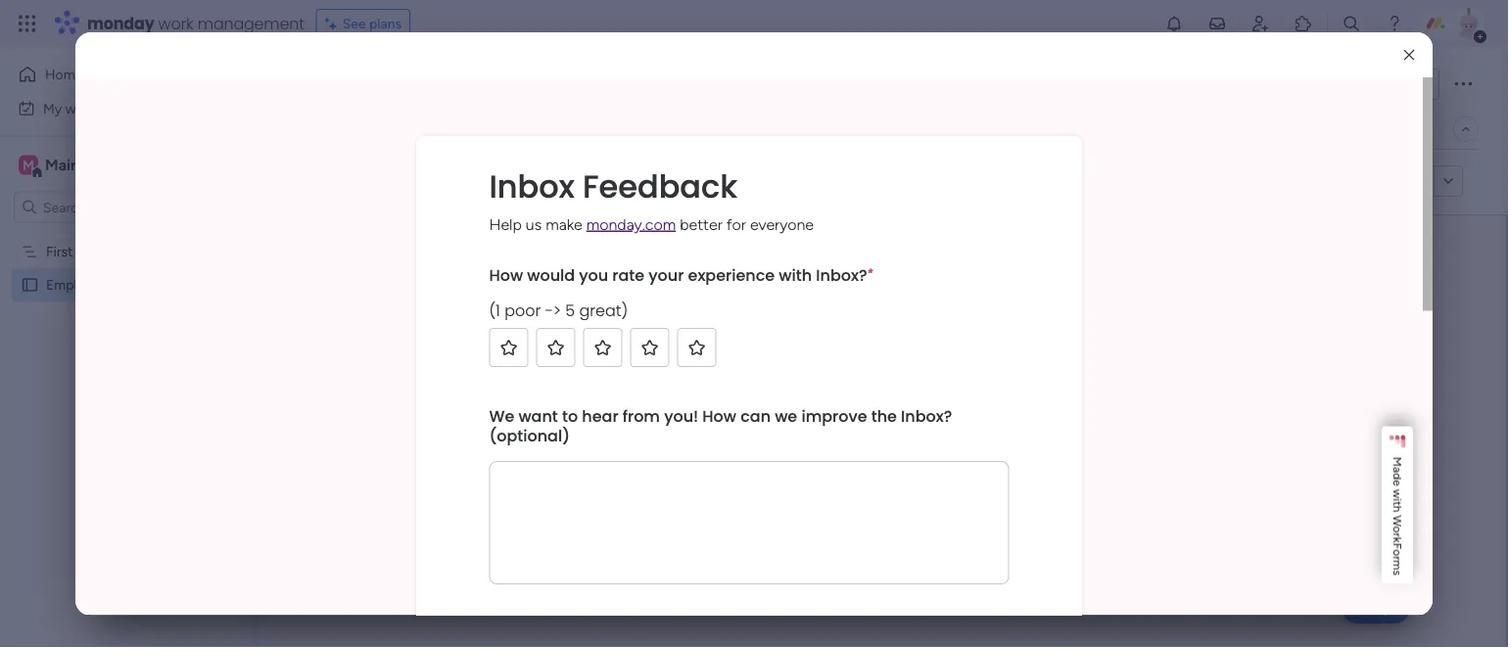 Task type: describe. For each thing, give the bounding box(es) containing it.
management
[[198, 12, 304, 34]]

survey!
[[993, 310, 1042, 328]]

with these result, we hope to have a better pulse on wellness at our organization and bring your relevant programming to better support you.
[[617, 388, 1118, 426]]

in
[[806, 310, 818, 328]]

wellbeing
[[923, 310, 989, 328]]

my work
[[43, 100, 95, 117]]

1 horizontal spatial well-
[[457, 62, 535, 106]]

14. Anything you want to add? text field
[[616, 461, 1141, 584]]

see plans button
[[316, 9, 411, 38]]

result,
[[696, 388, 738, 407]]

Search in workspace field
[[41, 196, 164, 218]]

0 horizontal spatial better
[[873, 388, 915, 407]]

this
[[822, 310, 847, 328]]

my work button
[[12, 93, 211, 124]]

apps image
[[1294, 14, 1313, 33]]

add view image
[[447, 122, 455, 136]]

14. anything you want to add? group
[[616, 410, 1141, 614]]

/ inside button
[[1417, 76, 1422, 93]]

your inside the thank you for participating in this employee wellbeing survey! know that you can fill out for the form using your name or simply write 'anonymous' for the first question if you prefer.
[[821, 329, 852, 348]]

and
[[706, 408, 732, 426]]

list box containing first board
[[0, 231, 250, 566]]

monday work management
[[87, 12, 304, 34]]

home button
[[12, 59, 211, 90]]

or
[[898, 329, 912, 348]]

1 horizontal spatial employee
[[298, 62, 449, 106]]

form form
[[260, 215, 1506, 647]]

add?
[[811, 424, 851, 446]]

you right if
[[725, 349, 751, 368]]

0 vertical spatial employee well-being survey
[[298, 62, 732, 106]]

our
[[1062, 388, 1085, 407]]

main workspace
[[45, 156, 161, 174]]

workforms logo image
[[484, 166, 594, 197]]

0 vertical spatial being
[[535, 62, 623, 106]]

collapse board header image
[[1458, 121, 1474, 137]]

main
[[45, 156, 79, 174]]

you right that
[[1121, 310, 1146, 328]]

pulse
[[919, 388, 956, 407]]

form button
[[374, 114, 435, 145]]

activity button
[[1242, 69, 1335, 100]]

m
[[23, 157, 34, 173]]

form inside copy form link button
[[1373, 173, 1402, 190]]

have
[[824, 388, 857, 407]]

first
[[46, 243, 73, 260]]

see plans
[[343, 15, 402, 32]]

0 horizontal spatial employee
[[46, 277, 107, 293]]

for up if
[[692, 329, 712, 348]]

add to favorites image
[[779, 74, 799, 94]]

know
[[1046, 310, 1085, 328]]

name
[[856, 329, 894, 348]]

simply
[[916, 329, 960, 348]]

programming
[[869, 408, 962, 426]]

employee wellbeing survey
[[617, 264, 1053, 307]]

to left have
[[805, 388, 820, 407]]

by
[[458, 172, 476, 191]]

select product image
[[18, 14, 37, 33]]

link
[[1406, 173, 1426, 190]]

bring
[[736, 408, 771, 426]]

hope
[[766, 388, 802, 407]]

invite / 1 button
[[1343, 69, 1440, 100]]

home
[[45, 66, 82, 83]]

on
[[960, 388, 978, 407]]

fill
[[645, 329, 661, 348]]

employee
[[851, 310, 919, 328]]

14. anything you want to add?
[[616, 424, 851, 446]]

search everything image
[[1342, 14, 1361, 33]]

anything
[[639, 424, 710, 446]]

1
[[1425, 76, 1431, 93]]

these
[[653, 388, 692, 407]]

relevant
[[810, 408, 865, 426]]



Task type: locate. For each thing, give the bounding box(es) containing it.
thank you for participating in this employee wellbeing survey! know that you can fill out for the form using your name or simply write 'anonymous' for the first question if you prefer.
[[617, 310, 1146, 368]]

to down the on
[[966, 408, 981, 426]]

workspace
[[83, 156, 161, 174]]

powered by
[[393, 172, 476, 191]]

better
[[873, 388, 915, 407], [985, 408, 1027, 426]]

1 horizontal spatial form
[[1373, 173, 1402, 190]]

a
[[861, 388, 869, 407]]

option
[[0, 234, 250, 238]]

2 horizontal spatial employee
[[617, 264, 772, 307]]

your inside with these result, we hope to have a better pulse on wellness at our organization and bring your relevant programming to better support you.
[[775, 408, 806, 426]]

form down participating
[[743, 329, 776, 348]]

copy form link
[[1337, 173, 1426, 190]]

out
[[665, 329, 689, 348]]

employee
[[298, 62, 449, 106], [617, 264, 772, 307], [46, 277, 107, 293]]

form inside the thank you for participating in this employee wellbeing survey! know that you can fill out for the form using your name or simply write 'anonymous' for the first question if you prefer.
[[743, 329, 776, 348]]

ruby anderson image
[[1454, 8, 1485, 39]]

0 vertical spatial your
[[821, 329, 852, 348]]

copy
[[1337, 173, 1370, 190]]

employee well-being survey down board
[[46, 277, 218, 293]]

form
[[389, 121, 420, 138]]

powered
[[393, 172, 455, 191]]

1 vertical spatial better
[[985, 408, 1027, 426]]

employee up form
[[298, 62, 449, 106]]

'anonymous'
[[1003, 329, 1091, 348]]

support
[[1031, 408, 1086, 426]]

work inside button
[[65, 100, 95, 117]]

/
[[1417, 76, 1422, 93], [1397, 121, 1402, 138]]

employee well-being survey
[[298, 62, 732, 106], [46, 277, 218, 293]]

public board image
[[21, 276, 39, 294]]

1 horizontal spatial employee well-being survey
[[298, 62, 732, 106]]

survey
[[630, 62, 732, 106], [178, 277, 218, 293]]

invite members image
[[1251, 14, 1270, 33]]

0 horizontal spatial form
[[743, 329, 776, 348]]

0 vertical spatial survey
[[630, 62, 732, 106]]

you up "out"
[[661, 310, 687, 328]]

for up question at the bottom left of page
[[691, 310, 711, 328]]

form left "link"
[[1373, 173, 1402, 190]]

1 horizontal spatial better
[[985, 408, 1027, 426]]

1 vertical spatial employee well-being survey
[[46, 277, 218, 293]]

form
[[1373, 173, 1402, 190], [743, 329, 776, 348]]

for
[[691, 310, 711, 328], [692, 329, 712, 348], [1095, 329, 1115, 348]]

the up if
[[716, 329, 739, 348]]

14.
[[616, 424, 635, 446]]

you
[[661, 310, 687, 328], [1121, 310, 1146, 328], [725, 349, 751, 368], [714, 424, 744, 446]]

0 vertical spatial form
[[1373, 173, 1402, 190]]

using
[[780, 329, 817, 348]]

0 horizontal spatial employee well-being survey
[[46, 277, 218, 293]]

1 vertical spatial well-
[[110, 277, 140, 293]]

first
[[617, 349, 644, 368]]

copy form link button
[[1300, 166, 1434, 197]]

monday
[[87, 12, 154, 34]]

if
[[712, 349, 721, 368]]

/ 4
[[1397, 121, 1414, 138]]

notifications image
[[1165, 14, 1184, 33]]

wellness
[[982, 388, 1041, 407]]

with
[[617, 388, 649, 407]]

invite / 1
[[1379, 76, 1431, 93]]

being
[[535, 62, 623, 106], [140, 277, 174, 293]]

1 vertical spatial work
[[65, 100, 95, 117]]

wellbeing
[[780, 264, 938, 307]]

my
[[43, 100, 62, 117]]

workspace selection element
[[19, 153, 164, 179]]

activity
[[1250, 76, 1298, 93]]

employee well-being survey up add view icon
[[298, 62, 732, 106]]

for down that
[[1095, 329, 1115, 348]]

you.
[[1089, 408, 1118, 426]]

want
[[748, 424, 787, 446]]

work
[[158, 12, 193, 34], [65, 100, 95, 117]]

to inside 'group'
[[791, 424, 807, 446]]

board
[[76, 243, 112, 260]]

plans
[[369, 15, 402, 32]]

employee down first board
[[46, 277, 107, 293]]

0 horizontal spatial being
[[140, 277, 174, 293]]

work for my
[[65, 100, 95, 117]]

can
[[617, 329, 642, 348]]

/ left 1
[[1417, 76, 1422, 93]]

organization
[[617, 408, 702, 426]]

first board
[[46, 243, 112, 260]]

1 horizontal spatial your
[[821, 329, 852, 348]]

that
[[1089, 310, 1117, 328]]

the
[[716, 329, 739, 348], [1119, 329, 1142, 348]]

help button
[[1342, 592, 1410, 624]]

you inside 'group'
[[714, 424, 744, 446]]

well-
[[457, 62, 535, 106], [110, 277, 140, 293]]

employee inside form form
[[617, 264, 772, 307]]

your
[[821, 329, 852, 348], [775, 408, 806, 426]]

see
[[343, 15, 366, 32]]

at
[[1044, 388, 1058, 407]]

show board description image
[[746, 74, 769, 94]]

1 horizontal spatial the
[[1119, 329, 1142, 348]]

the right 'anonymous'
[[1119, 329, 1142, 348]]

0 vertical spatial well-
[[457, 62, 535, 106]]

thank
[[617, 310, 658, 328]]

0 horizontal spatial your
[[775, 408, 806, 426]]

1 horizontal spatial work
[[158, 12, 193, 34]]

write
[[964, 329, 999, 348]]

0 vertical spatial /
[[1417, 76, 1422, 93]]

work right monday
[[158, 12, 193, 34]]

1 vertical spatial your
[[775, 408, 806, 426]]

inbox image
[[1208, 14, 1227, 33]]

employee up "out"
[[617, 264, 772, 307]]

survey
[[946, 264, 1053, 307]]

list box
[[0, 231, 250, 566]]

work for monday
[[158, 12, 193, 34]]

participating
[[715, 310, 802, 328]]

to right the want
[[791, 424, 807, 446]]

0 horizontal spatial work
[[65, 100, 95, 117]]

to
[[805, 388, 820, 407], [966, 408, 981, 426], [791, 424, 807, 446]]

invite
[[1379, 76, 1413, 93]]

we
[[742, 388, 762, 407]]

0 horizontal spatial /
[[1397, 121, 1402, 138]]

0 horizontal spatial well-
[[110, 277, 140, 293]]

1 vertical spatial being
[[140, 277, 174, 293]]

4
[[1406, 121, 1414, 138]]

anything you want to add? element
[[616, 424, 851, 446]]

/ left '4'
[[1397, 121, 1402, 138]]

1 the from the left
[[716, 329, 739, 348]]

better down wellness
[[985, 408, 1027, 426]]

you left the want
[[714, 424, 744, 446]]

1 vertical spatial survey
[[178, 277, 218, 293]]

2 the from the left
[[1119, 329, 1142, 348]]

help
[[1359, 597, 1394, 618]]

your down "hope"
[[775, 408, 806, 426]]

0 horizontal spatial the
[[716, 329, 739, 348]]

prefer.
[[755, 349, 799, 368]]

work right my
[[65, 100, 95, 117]]

0 vertical spatial work
[[158, 12, 193, 34]]

1 vertical spatial form
[[743, 329, 776, 348]]

1 horizontal spatial survey
[[630, 62, 732, 106]]

1 horizontal spatial /
[[1417, 76, 1422, 93]]

Employee well-being survey field
[[293, 62, 737, 106]]

better up programming
[[873, 388, 915, 407]]

1 vertical spatial /
[[1397, 121, 1402, 138]]

help image
[[1385, 14, 1405, 33]]

0 horizontal spatial survey
[[178, 277, 218, 293]]

workspace image
[[19, 154, 38, 176]]

1 horizontal spatial being
[[535, 62, 623, 106]]

question
[[648, 349, 708, 368]]

0 vertical spatial better
[[873, 388, 915, 407]]

your down this
[[821, 329, 852, 348]]



Task type: vqa. For each thing, say whether or not it's contained in the screenshot.
monday work management
yes



